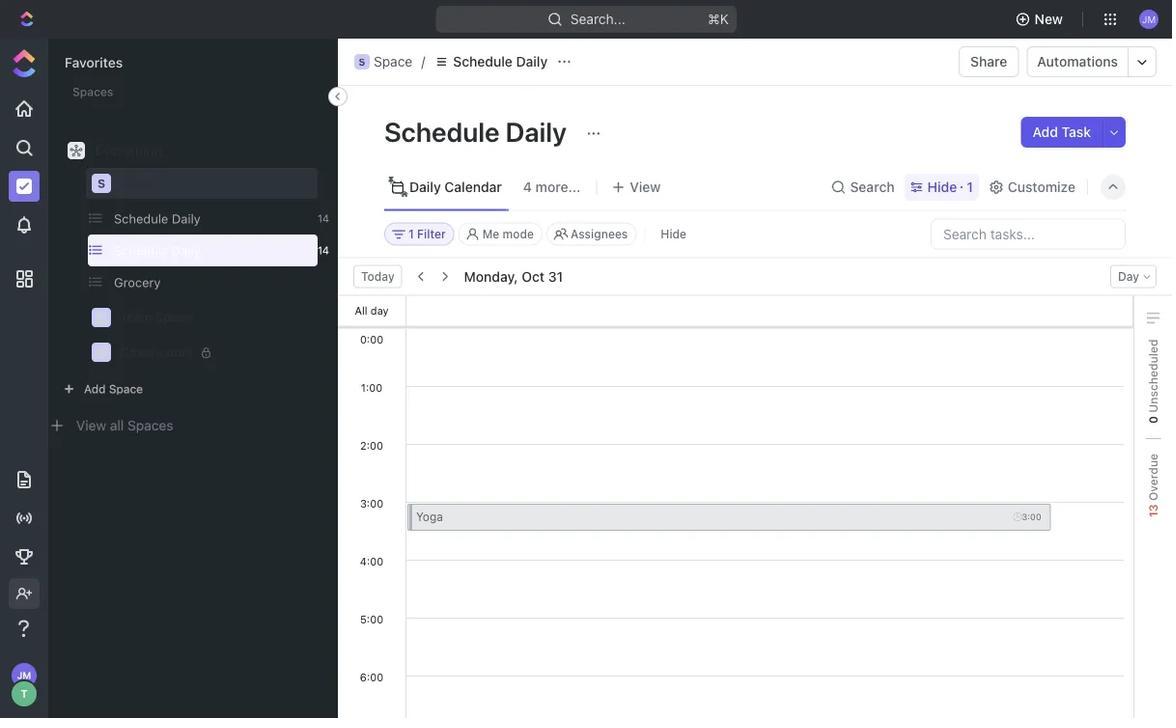 Task type: describe. For each thing, give the bounding box(es) containing it.
view button
[[605, 165, 668, 210]]

0
[[1147, 416, 1160, 424]]

space for add space
[[109, 382, 143, 396]]

jm for jm
[[1142, 13, 1156, 24]]

schedule daily up calendar in the left top of the page
[[384, 115, 573, 147]]

favorites button
[[65, 55, 123, 71]]

team space
[[120, 310, 193, 325]]

new
[[1035, 11, 1063, 27]]

view all spaces link
[[76, 418, 173, 434]]

2:00
[[360, 439, 383, 452]]

observatory
[[120, 345, 194, 359]]

customize
[[1008, 179, 1076, 195]]

more...
[[536, 179, 581, 195]]

assignees
[[571, 227, 628, 241]]

daily calendar link
[[406, 174, 502, 201]]

/
[[421, 54, 425, 70]]

today
[[361, 270, 395, 283]]

schedule daily link up grocery
[[82, 235, 310, 267]]

add for add space
[[84, 382, 106, 396]]

grocery link
[[82, 267, 310, 298]]

team
[[120, 310, 152, 325]]

jm for jm t
[[17, 670, 31, 681]]

globe image
[[96, 347, 107, 358]]

assignees button
[[547, 223, 637, 246]]

search...
[[570, 11, 625, 27]]

favorites
[[65, 55, 123, 71]]

1 inside dropdown button
[[409, 227, 414, 241]]

observatory link
[[120, 337, 305, 368]]

monday,
[[464, 269, 518, 284]]

1 vertical spatial space, , element
[[92, 174, 111, 193]]

4 more...
[[523, 179, 581, 195]]

0 vertical spatial 3:00
[[360, 497, 384, 509]]

all
[[355, 305, 368, 317]]

search
[[850, 179, 895, 195]]

schedule daily link down space 'link'
[[82, 203, 310, 235]]

schedule for schedule daily link on the right of /
[[453, 54, 513, 70]]

yoga
[[416, 510, 443, 523]]

0:00
[[360, 333, 384, 345]]

unscheduled
[[1147, 339, 1160, 416]]

0 vertical spatial space, , element
[[354, 54, 370, 70]]

oct
[[522, 269, 545, 284]]

view all spaces
[[76, 418, 173, 434]]

31
[[548, 269, 563, 284]]

automations button
[[1028, 47, 1128, 76]]

0 vertical spatial 1
[[967, 179, 973, 195]]

schedule for schedule daily link underneath space 'link'
[[114, 212, 168, 226]]

5:00
[[360, 613, 384, 625]]

schedule daily for schedule daily link on the right of /
[[453, 54, 548, 70]]

hide for hide 1
[[928, 179, 957, 195]]

add task
[[1033, 124, 1091, 140]]

everything link
[[57, 135, 329, 166]]

schedule for schedule daily link on top of grocery
[[114, 243, 168, 258]]

hide for hide
[[661, 227, 687, 241]]

Search tasks... text field
[[932, 220, 1125, 249]]

new button
[[1008, 4, 1075, 35]]

4:00
[[360, 555, 384, 567]]

day
[[1118, 270, 1140, 283]]

schedule daily for schedule daily link underneath space 'link'
[[114, 212, 201, 226]]

team space link
[[120, 302, 305, 333]]

s for s space /
[[359, 56, 366, 67]]

jm t
[[17, 670, 31, 701]]

day button
[[1111, 265, 1157, 288]]

4 more... button
[[517, 174, 588, 201]]



Task type: locate. For each thing, give the bounding box(es) containing it.
1 vertical spatial add
[[84, 382, 106, 396]]

me mode button
[[458, 223, 543, 246]]

0 vertical spatial 14
[[318, 212, 329, 225]]

1 horizontal spatial 1
[[967, 179, 973, 195]]

add for add task
[[1033, 124, 1059, 140]]

1
[[967, 179, 973, 195], [409, 227, 414, 241]]

search button
[[825, 174, 901, 201]]

view for view all spaces
[[76, 418, 106, 434]]

1:00
[[361, 381, 383, 394]]

filter
[[417, 227, 446, 241]]

schedule daily for schedule daily link on top of grocery
[[114, 243, 201, 258]]

space down everything
[[120, 176, 157, 190]]

6:00
[[360, 671, 384, 683]]

s left /
[[359, 56, 366, 67]]

spaces
[[72, 85, 113, 99], [65, 90, 112, 106], [128, 418, 173, 434]]

me mode
[[483, 227, 534, 241]]

hide inside button
[[661, 227, 687, 241]]

0 horizontal spatial 1
[[409, 227, 414, 241]]

view up hide button on the top right
[[630, 179, 661, 195]]

hide button
[[653, 223, 695, 246]]

0 horizontal spatial space, , element
[[92, 174, 111, 193]]

jm button
[[1134, 4, 1165, 35]]

daily for schedule daily link underneath space 'link'
[[172, 212, 201, 226]]

add space
[[84, 382, 143, 396]]

1 14 from the top
[[318, 212, 329, 225]]

all
[[110, 418, 124, 434]]

0 horizontal spatial 3:00
[[360, 497, 384, 509]]

s down everything
[[97, 177, 105, 190]]

view
[[630, 179, 661, 195], [76, 418, 106, 434]]

14 for schedule daily link on top of grocery
[[318, 244, 329, 257]]

daily for schedule daily link on the right of /
[[516, 54, 548, 70]]

s for s
[[97, 177, 105, 190]]

space link
[[120, 168, 305, 199]]

overdue
[[1147, 454, 1160, 504]]

user group image
[[94, 312, 109, 324]]

0 horizontal spatial view
[[76, 418, 106, 434]]

jm inside dropdown button
[[1142, 13, 1156, 24]]

daily for schedule daily link on top of grocery
[[172, 243, 201, 258]]

customize button
[[983, 174, 1082, 201]]

14
[[318, 212, 329, 225], [318, 244, 329, 257]]

1 left customize "button"
[[967, 179, 973, 195]]

space up view all spaces link
[[109, 382, 143, 396]]

grocery
[[114, 275, 161, 290]]

space, , element left /
[[354, 54, 370, 70]]

1 filter button
[[384, 223, 455, 246]]

day
[[371, 305, 389, 317]]

1 vertical spatial 3:00
[[1022, 512, 1042, 522]]

all day
[[355, 305, 389, 317]]

1 filter
[[409, 227, 446, 241]]

jm
[[1142, 13, 1156, 24], [17, 670, 31, 681]]

schedule daily link
[[429, 50, 553, 73], [82, 203, 310, 235], [82, 235, 310, 267]]

space left /
[[374, 54, 413, 70]]

add left task
[[1033, 124, 1059, 140]]

share
[[971, 54, 1008, 70]]

0 vertical spatial hide
[[928, 179, 957, 195]]

13
[[1147, 504, 1160, 518]]

today button
[[353, 265, 402, 288]]

me
[[483, 227, 500, 241]]

1 horizontal spatial hide
[[928, 179, 957, 195]]

4
[[523, 179, 532, 195]]

schedule
[[453, 54, 513, 70], [384, 115, 500, 147], [114, 212, 168, 226], [114, 243, 168, 258]]

1 horizontal spatial add
[[1033, 124, 1059, 140]]

space for team space
[[155, 310, 193, 325]]

view for view
[[630, 179, 661, 195]]

monday, oct 31
[[464, 269, 563, 284]]

daily calendar
[[410, 179, 502, 195]]

1 vertical spatial 14
[[318, 244, 329, 257]]

1 vertical spatial hide
[[661, 227, 687, 241]]

schedule daily right /
[[453, 54, 548, 70]]

share button
[[959, 46, 1019, 77]]

add
[[1033, 124, 1059, 140], [84, 382, 106, 396]]

1 horizontal spatial jm
[[1142, 13, 1156, 24]]

hide 1
[[928, 179, 973, 195]]

everything
[[96, 142, 162, 158]]

add down globe 'icon'
[[84, 382, 106, 396]]

0 horizontal spatial jm
[[17, 670, 31, 681]]

14 for schedule daily link underneath space 'link'
[[318, 212, 329, 225]]

add task button
[[1021, 117, 1103, 148]]

0 vertical spatial add
[[1033, 124, 1059, 140]]

hide right search
[[928, 179, 957, 195]]

space, , element down everything
[[92, 174, 111, 193]]

2 14 from the top
[[318, 244, 329, 257]]

1 horizontal spatial space, , element
[[354, 54, 370, 70]]

space for s space /
[[374, 54, 413, 70]]

1 horizontal spatial s
[[359, 56, 366, 67]]

add inside button
[[1033, 124, 1059, 140]]

0 vertical spatial jm
[[1142, 13, 1156, 24]]

schedule daily up grocery
[[114, 243, 201, 258]]

calendar
[[445, 179, 502, 195]]

schedule daily
[[453, 54, 548, 70], [384, 115, 573, 147], [114, 212, 201, 226], [114, 243, 201, 258]]

mode
[[503, 227, 534, 241]]

space
[[374, 54, 413, 70], [120, 176, 157, 190], [155, 310, 193, 325], [109, 382, 143, 396]]

⌘k
[[708, 11, 729, 27]]

1 horizontal spatial view
[[630, 179, 661, 195]]

1 vertical spatial view
[[76, 418, 106, 434]]

s
[[359, 56, 366, 67], [97, 177, 105, 190]]

schedule daily link right /
[[429, 50, 553, 73]]

0 vertical spatial view
[[630, 179, 661, 195]]

1 vertical spatial 1
[[409, 227, 414, 241]]

view inside button
[[630, 179, 661, 195]]

0 vertical spatial s
[[359, 56, 366, 67]]

hide
[[928, 179, 957, 195], [661, 227, 687, 241]]

space right team
[[155, 310, 193, 325]]

task
[[1062, 124, 1091, 140]]

0 horizontal spatial add
[[84, 382, 106, 396]]

1 vertical spatial s
[[97, 177, 105, 190]]

daily
[[516, 54, 548, 70], [506, 115, 567, 147], [410, 179, 441, 195], [172, 212, 201, 226], [172, 243, 201, 258]]

view button
[[605, 174, 668, 201]]

space, , element
[[354, 54, 370, 70], [92, 174, 111, 193]]

3:00
[[360, 497, 384, 509], [1022, 512, 1042, 522]]

0 horizontal spatial hide
[[661, 227, 687, 241]]

1 left filter at the top left of the page
[[409, 227, 414, 241]]

1 horizontal spatial 3:00
[[1022, 512, 1042, 522]]

hide down view button
[[661, 227, 687, 241]]

0 horizontal spatial s
[[97, 177, 105, 190]]

spaces link
[[49, 90, 112, 106]]

automations
[[1038, 54, 1118, 70]]

1 vertical spatial jm
[[17, 670, 31, 681]]

t
[[21, 688, 28, 701]]

s inside s space /
[[359, 56, 366, 67]]

space inside 'link'
[[120, 176, 157, 190]]

s space /
[[359, 54, 425, 70]]

view left all
[[76, 418, 106, 434]]

schedule daily down space 'link'
[[114, 212, 201, 226]]



Task type: vqa. For each thing, say whether or not it's contained in the screenshot.
Tab List
no



